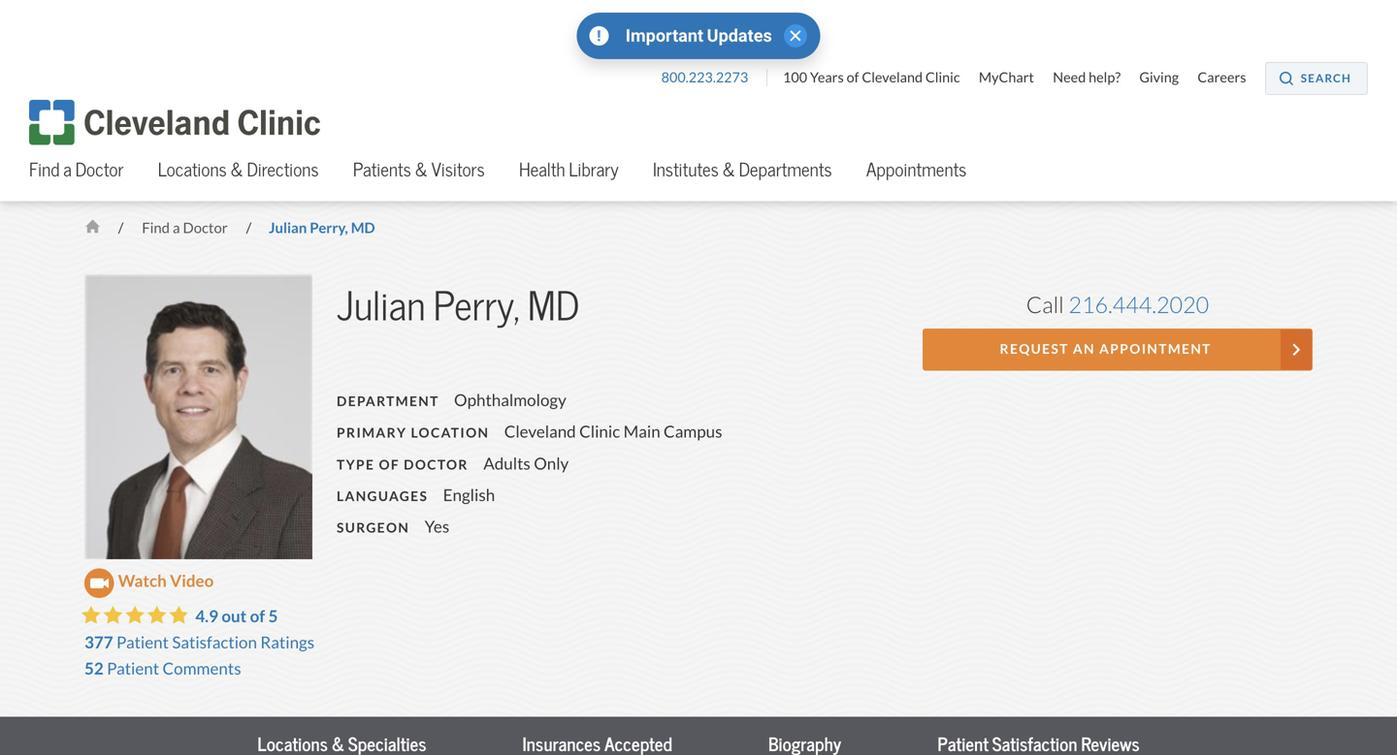 Task type: locate. For each thing, give the bounding box(es) containing it.
1 horizontal spatial doctor
[[183, 219, 228, 237]]

1 vertical spatial md
[[528, 282, 579, 331]]

1 vertical spatial find a doctor link
[[142, 219, 231, 237]]

52
[[84, 659, 104, 680]]

important updates
[[626, 24, 772, 47]]

department
[[337, 393, 439, 410]]

1 horizontal spatial /
[[246, 219, 254, 237]]

appointment
[[1099, 341, 1211, 358]]

1 & from the left
[[230, 158, 243, 181]]

3 & from the left
[[722, 158, 735, 181]]

health
[[519, 158, 565, 181]]

english
[[443, 486, 495, 506]]

2 & from the left
[[415, 158, 428, 181]]

0 horizontal spatial &
[[230, 158, 243, 181]]

find
[[29, 158, 60, 181], [142, 219, 170, 237]]

1 horizontal spatial julian
[[337, 282, 425, 331]]

2 horizontal spatial &
[[722, 158, 735, 181]]

departments
[[739, 158, 832, 181]]

request
[[1000, 341, 1069, 358]]

& right institutes
[[722, 158, 735, 181]]

library
[[569, 158, 619, 181]]

&
[[230, 158, 243, 181], [415, 158, 428, 181], [722, 158, 735, 181]]

campus
[[664, 422, 722, 443]]

0 vertical spatial find
[[29, 158, 60, 181]]

1 / from the left
[[115, 219, 126, 237]]

need
[[1053, 69, 1086, 86]]

100
[[783, 69, 807, 86]]

call
[[1026, 291, 1064, 320]]

2 horizontal spatial doctor
[[404, 457, 468, 474]]

2 / from the left
[[246, 219, 254, 237]]

patient right 52
[[107, 659, 159, 680]]

cleveland clinic main campus
[[504, 422, 722, 443]]

0 horizontal spatial doctor
[[75, 158, 124, 181]]

need help?
[[1053, 69, 1121, 86]]

2 vertical spatial of
[[250, 607, 265, 627]]

watch
[[118, 572, 167, 592]]

of up the languages
[[379, 457, 400, 474]]

julian
[[269, 219, 307, 237], [337, 282, 425, 331]]

locations & directions link
[[158, 151, 319, 201]]

1 vertical spatial patient
[[107, 659, 159, 680]]

2 horizontal spatial of
[[847, 69, 859, 86]]

0 vertical spatial julian perry, md
[[269, 219, 375, 237]]

0 vertical spatial doctor
[[75, 158, 124, 181]]

0 horizontal spatial find
[[29, 158, 60, 181]]

doctor down locations in the top of the page
[[183, 219, 228, 237]]

of
[[847, 69, 859, 86], [379, 457, 400, 474], [250, 607, 265, 627]]

clinic left mychart
[[925, 69, 960, 86]]

doctor
[[75, 158, 124, 181], [183, 219, 228, 237], [404, 457, 468, 474]]

100 years of cleveland clinic link
[[783, 69, 975, 86]]

doctor down location
[[404, 457, 468, 474]]

1 horizontal spatial find
[[142, 219, 170, 237]]

out
[[222, 607, 247, 627]]

1 horizontal spatial clinic
[[925, 69, 960, 86]]

0 vertical spatial cleveland
[[862, 69, 923, 86]]

1 horizontal spatial &
[[415, 158, 428, 181]]

watch video
[[118, 572, 214, 592]]

surgeon
[[337, 520, 410, 537]]

1 horizontal spatial find a doctor
[[142, 219, 231, 237]]

request an appointment
[[1000, 341, 1211, 358]]

years
[[810, 69, 844, 86]]

call 216.444.2020
[[1026, 291, 1209, 320]]

of left 5
[[250, 607, 265, 627]]

0 vertical spatial find a doctor link
[[29, 151, 124, 201]]

clinic
[[925, 69, 960, 86], [579, 422, 620, 443]]

adults only
[[483, 454, 569, 474]]

patient down star rating icons
[[116, 633, 169, 653]]

5
[[268, 607, 278, 627]]

find a doctor link
[[29, 151, 124, 201], [142, 219, 231, 237]]

mychart link
[[979, 69, 1050, 86]]

& right locations in the top of the page
[[230, 158, 243, 181]]

ophthalmology
[[454, 391, 566, 411]]

institutes & departments link
[[653, 151, 832, 201]]

cleveland up only
[[504, 422, 576, 443]]

0 horizontal spatial cleveland
[[504, 422, 576, 443]]

0 horizontal spatial perry,
[[310, 219, 348, 237]]

julian up department
[[337, 282, 425, 331]]

close button image
[[784, 24, 808, 48]]

0 vertical spatial julian
[[269, 219, 307, 237]]

1 vertical spatial cleveland
[[504, 422, 576, 443]]

julian down directions
[[269, 219, 307, 237]]

languages
[[337, 489, 428, 505]]

locations
[[158, 158, 227, 181]]

ratings
[[260, 633, 314, 653]]

/
[[115, 219, 126, 237], [246, 219, 254, 237]]

search
[[1301, 71, 1351, 85]]

0 horizontal spatial /
[[115, 219, 126, 237]]

1 horizontal spatial md
[[528, 282, 579, 331]]

of right years
[[847, 69, 859, 86]]

a
[[63, 158, 72, 181], [173, 219, 180, 237]]

cleveland clinic logo image
[[29, 100, 320, 146]]

request an appointment link
[[923, 329, 1313, 371]]

0 vertical spatial a
[[63, 158, 72, 181]]

patient
[[116, 633, 169, 653], [107, 659, 159, 680]]

1 vertical spatial perry,
[[433, 282, 520, 331]]

patients & visitors link
[[353, 151, 485, 201]]

0 horizontal spatial find a doctor link
[[29, 151, 124, 201]]

perry,
[[310, 219, 348, 237], [433, 282, 520, 331]]

careers
[[1198, 69, 1246, 86]]

1 vertical spatial find
[[142, 219, 170, 237]]

& left visitors
[[415, 158, 428, 181]]

1 horizontal spatial of
[[379, 457, 400, 474]]

1 vertical spatial a
[[173, 219, 180, 237]]

0 horizontal spatial find a doctor
[[29, 158, 124, 181]]

important updates link
[[626, 24, 772, 47]]

health library
[[519, 158, 619, 181]]

cleveland
[[862, 69, 923, 86], [504, 422, 576, 443]]

md
[[351, 219, 375, 237], [528, 282, 579, 331]]

cleveland right years
[[862, 69, 923, 86]]

0 vertical spatial md
[[351, 219, 375, 237]]

0 vertical spatial of
[[847, 69, 859, 86]]

216.444.2020
[[1069, 291, 1209, 320]]

& inside 'link'
[[722, 158, 735, 181]]

1 vertical spatial julian perry, md
[[337, 282, 579, 331]]

0 vertical spatial perry,
[[310, 219, 348, 237]]

1 vertical spatial find a doctor
[[142, 219, 231, 237]]

satisfaction
[[172, 633, 257, 653]]

clinic left main at bottom left
[[579, 422, 620, 443]]

0 vertical spatial find a doctor
[[29, 158, 124, 181]]

800.223.2273 link
[[661, 69, 767, 86]]

0 horizontal spatial of
[[250, 607, 265, 627]]

appointments link
[[866, 151, 967, 201]]

4.9 out of 5
[[195, 607, 278, 627]]

1 horizontal spatial perry,
[[433, 282, 520, 331]]

julian perry, md
[[269, 219, 375, 237], [337, 282, 579, 331]]

only
[[534, 454, 569, 474]]

mychart
[[979, 69, 1034, 86]]

find for find a doctor link to the left
[[29, 158, 60, 181]]

giving
[[1139, 69, 1179, 86]]

emergency icon image
[[589, 25, 609, 46]]

exclamation icon image
[[621, 71, 633, 84]]

star rating icons image
[[81, 606, 186, 625]]

main
[[623, 422, 660, 443]]

& for directions
[[230, 158, 243, 181]]

1 vertical spatial clinic
[[579, 422, 620, 443]]

find a doctor
[[29, 158, 124, 181], [142, 219, 231, 237]]

doctor down the cleveland clinic logo
[[75, 158, 124, 181]]



Task type: vqa. For each thing, say whether or not it's contained in the screenshot.


Task type: describe. For each thing, give the bounding box(es) containing it.
4.9
[[195, 607, 218, 627]]

2 vertical spatial doctor
[[404, 457, 468, 474]]

visitors
[[431, 158, 485, 181]]

find a doctor for find a doctor link to the left
[[29, 158, 124, 181]]

1 horizontal spatial a
[[173, 219, 180, 237]]

julian perry, md image
[[84, 275, 312, 560]]

health library link
[[519, 151, 619, 201]]

search link
[[1265, 62, 1368, 95]]

institutes & departments
[[653, 158, 832, 181]]

directions
[[247, 158, 319, 181]]

video
[[170, 572, 214, 592]]

primary
[[337, 425, 407, 442]]

0 horizontal spatial julian
[[269, 219, 307, 237]]

1 vertical spatial julian
[[337, 282, 425, 331]]

find for rightmost find a doctor link
[[142, 219, 170, 237]]

0 vertical spatial patient
[[116, 633, 169, 653]]

0 horizontal spatial clinic
[[579, 422, 620, 443]]

updates
[[707, 24, 772, 47]]

important
[[626, 24, 703, 47]]

100 years of cleveland clinic
[[783, 69, 960, 86]]

800.223.2273
[[661, 69, 751, 86]]

377
[[84, 633, 113, 653]]

yes
[[425, 517, 449, 538]]

patients
[[353, 158, 411, 181]]

& for visitors
[[415, 158, 428, 181]]

video indicator icon image
[[84, 569, 114, 598]]

of for cleveland
[[847, 69, 859, 86]]

1 horizontal spatial find a doctor link
[[142, 219, 231, 237]]

an
[[1073, 341, 1095, 358]]

locations & directions
[[158, 158, 319, 181]]

0 horizontal spatial md
[[351, 219, 375, 237]]

adults
[[483, 454, 530, 474]]

location
[[411, 425, 489, 442]]

type
[[337, 457, 375, 474]]

need help? link
[[1053, 69, 1136, 86]]

216.444.2020 link
[[1069, 291, 1209, 320]]

0 horizontal spatial a
[[63, 158, 72, 181]]

1 vertical spatial of
[[379, 457, 400, 474]]

1 horizontal spatial cleveland
[[862, 69, 923, 86]]

watch video link
[[84, 568, 214, 598]]

find a doctor for rightmost find a doctor link
[[142, 219, 231, 237]]

& for departments
[[722, 158, 735, 181]]

primary location
[[337, 425, 489, 442]]

type of doctor
[[337, 457, 468, 474]]

0 vertical spatial clinic
[[925, 69, 960, 86]]

1 vertical spatial doctor
[[183, 219, 228, 237]]

careers link
[[1198, 69, 1262, 86]]

of for 5
[[250, 607, 265, 627]]

giving link
[[1139, 69, 1194, 86]]

patients & visitors
[[353, 158, 485, 181]]

help?
[[1089, 69, 1121, 86]]

julian perry, md link
[[269, 219, 375, 237]]

comments
[[162, 659, 241, 680]]

institutes
[[653, 158, 719, 181]]

appointments
[[866, 158, 967, 181]]

377 patient satisfaction ratings 52 patient comments
[[84, 633, 314, 680]]



